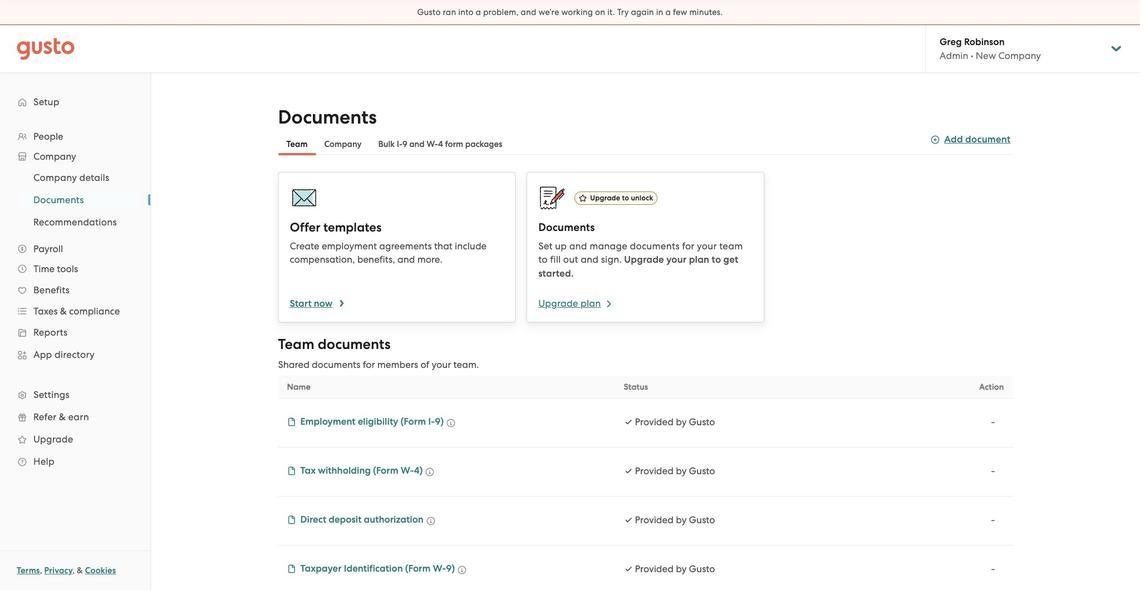 Task type: locate. For each thing, give the bounding box(es) containing it.
2 by from the top
[[676, 466, 687, 477]]

2 provided from the top
[[635, 466, 674, 477]]

1 horizontal spatial a
[[666, 7, 671, 17]]

documents for shared documents for members of your team.
[[312, 359, 361, 370]]

(form inside tax withholding (form w-4) link
[[373, 465, 399, 477]]

upgrade inside list
[[33, 434, 73, 445]]

2 , from the left
[[72, 566, 75, 576]]

4 provided by gusto from the top
[[635, 564, 715, 575]]

documents up shared documents for members of your team.
[[318, 336, 391, 353]]

w- for 4)
[[401, 465, 414, 477]]

2 vertical spatial w-
[[433, 563, 446, 575]]

by
[[676, 417, 687, 428], [676, 466, 687, 477], [676, 515, 687, 526], [676, 564, 687, 575]]

i- right bulk
[[397, 139, 403, 149]]

(form left the 4)
[[373, 465, 399, 477]]

more.
[[417, 254, 443, 265]]

0 vertical spatial for
[[682, 241, 695, 252]]

9) inside "taxpayer identification (form w-9)" link
[[446, 563, 455, 575]]

for left members
[[363, 359, 375, 370]]

1 vertical spatial i-
[[428, 416, 435, 428]]

w-
[[427, 139, 438, 149], [401, 465, 414, 477], [433, 563, 446, 575]]

company inside 'greg robinson admin • new company'
[[999, 50, 1041, 61]]

time
[[33, 263, 55, 275]]

company right new
[[999, 50, 1041, 61]]

2 list from the top
[[0, 166, 150, 233]]

2 a from the left
[[666, 7, 671, 17]]

0 horizontal spatial to
[[539, 254, 548, 265]]

(form inside employment eligibility (form i-9) link
[[401, 416, 426, 428]]

0 vertical spatial (form
[[401, 416, 426, 428]]

0 vertical spatial w-
[[427, 139, 438, 149]]

- for tax withholding (form w-4)
[[991, 466, 995, 477]]

module__icon___go7vc image inside "taxpayer identification (form w-9)" link
[[287, 565, 296, 574]]

1 vertical spatial w-
[[401, 465, 414, 477]]

1 vertical spatial for
[[363, 359, 375, 370]]

1 horizontal spatial ,
[[72, 566, 75, 576]]

team button
[[278, 133, 316, 155]]

- for direct deposit authorization
[[991, 515, 995, 526]]

0 vertical spatial documents
[[630, 241, 680, 252]]

0 vertical spatial plan
[[689, 254, 710, 266]]

taxpayer identification (form w-9) link
[[287, 562, 455, 576]]

your right of
[[432, 359, 451, 370]]

app directory link
[[11, 345, 139, 365]]

upgrade for your
[[624, 254, 664, 266]]

employment
[[300, 416, 356, 428]]

1 horizontal spatial 9)
[[446, 563, 455, 575]]

your left team
[[697, 241, 717, 252]]

provided by gusto for employment eligibility (form i-9)
[[635, 417, 715, 428]]

upgrade down the refer & earn
[[33, 434, 73, 445]]

bulk i-9 and w-4 form packages
[[378, 139, 503, 149]]

4 - from the top
[[991, 564, 995, 575]]

benefits,
[[357, 254, 395, 265]]

company down company dropdown button
[[33, 172, 77, 183]]

offer
[[290, 220, 321, 235]]

3 provided from the top
[[635, 515, 674, 526]]

provided by gusto for direct deposit authorization
[[635, 515, 715, 526]]

0 horizontal spatial documents
[[33, 194, 84, 205]]

documents down "company details"
[[33, 194, 84, 205]]

0 vertical spatial &
[[60, 306, 67, 317]]

by for direct deposit authorization
[[676, 515, 687, 526]]

9)
[[435, 416, 444, 428], [446, 563, 455, 575]]

gusto for tax withholding (form w-4)
[[689, 466, 715, 477]]

it.
[[608, 7, 615, 17]]

team
[[286, 139, 308, 149], [278, 336, 314, 353]]

module__icon___go7vc image inside employment eligibility (form i-9) link
[[287, 418, 296, 427]]

2 horizontal spatial your
[[697, 241, 717, 252]]

try
[[617, 7, 629, 17]]

and down agreements
[[398, 254, 415, 265]]

1 horizontal spatial your
[[667, 254, 687, 266]]

0 horizontal spatial plan
[[581, 298, 601, 309]]

provided for taxpayer identification (form w-9)
[[635, 564, 674, 575]]

2 vertical spatial documents
[[312, 359, 361, 370]]

documents
[[278, 106, 377, 129], [33, 194, 84, 205], [539, 221, 595, 234]]

& left "earn"
[[59, 411, 66, 423]]

name
[[287, 382, 311, 392]]

privacy
[[44, 566, 72, 576]]

company down people on the top left of page
[[33, 151, 76, 162]]

to
[[622, 194, 629, 202], [539, 254, 548, 265], [712, 254, 721, 266]]

2 horizontal spatial documents
[[539, 221, 595, 234]]

taxes & compliance button
[[11, 301, 139, 321]]

compensation,
[[290, 254, 355, 265]]

0 vertical spatial your
[[697, 241, 717, 252]]

action
[[979, 382, 1004, 392]]

2 vertical spatial &
[[77, 566, 83, 576]]

plan inside upgrade your plan to get started.
[[689, 254, 710, 266]]

1 horizontal spatial plan
[[689, 254, 710, 266]]

we're
[[539, 7, 559, 17]]

taxpayer
[[300, 563, 342, 575]]

& left cookies
[[77, 566, 83, 576]]

w- for 9)
[[433, 563, 446, 575]]

upgrade right sign. at the right top
[[624, 254, 664, 266]]

bulk i-9 and w-4 form packages button
[[370, 133, 511, 155]]

list
[[0, 126, 150, 473], [0, 166, 150, 233]]

a
[[476, 7, 481, 17], [666, 7, 671, 17]]

1 vertical spatial your
[[667, 254, 687, 266]]

benefits link
[[11, 280, 139, 300]]

documents up upgrade your plan to get started.
[[630, 241, 680, 252]]

that
[[434, 241, 453, 252]]

team
[[720, 241, 743, 252]]

documents
[[630, 241, 680, 252], [318, 336, 391, 353], [312, 359, 361, 370]]

a right into
[[476, 7, 481, 17]]

members
[[377, 359, 418, 370]]

to left 'get'
[[712, 254, 721, 266]]

1 vertical spatial (form
[[373, 465, 399, 477]]

1 vertical spatial &
[[59, 411, 66, 423]]

documents up company button
[[278, 106, 377, 129]]

1 vertical spatial documents
[[318, 336, 391, 353]]

ran
[[443, 7, 456, 17]]

1 horizontal spatial for
[[682, 241, 695, 252]]

gusto
[[417, 7, 441, 17], [689, 417, 715, 428], [689, 466, 715, 477], [689, 515, 715, 526], [689, 564, 715, 575]]

provided for employment eligibility (form i-9)
[[635, 417, 674, 428]]

to left the unlock
[[622, 194, 629, 202]]

1 vertical spatial documents
[[33, 194, 84, 205]]

0 vertical spatial 9)
[[435, 416, 444, 428]]

module__icon___go7vc image
[[287, 418, 296, 427], [447, 419, 456, 428], [287, 467, 296, 476], [426, 468, 435, 477], [287, 516, 296, 525], [426, 517, 435, 526], [287, 565, 296, 574], [458, 566, 467, 575]]

(form inside "taxpayer identification (form w-9)" link
[[405, 563, 431, 575]]

4 by from the top
[[676, 564, 687, 575]]

gusto for employment eligibility (form i-9)
[[689, 417, 715, 428]]

, left cookies button
[[72, 566, 75, 576]]

list containing people
[[0, 126, 150, 473]]

(form right identification
[[405, 563, 431, 575]]

to inside 'set up and manage documents for your team to fill out and sign.'
[[539, 254, 548, 265]]

team left company button
[[286, 139, 308, 149]]

set
[[539, 241, 553, 252]]

1 provided from the top
[[635, 417, 674, 428]]

robinson
[[964, 36, 1005, 48]]

2 provided by gusto from the top
[[635, 466, 715, 477]]

cookies button
[[85, 564, 116, 577]]

(form right eligibility
[[401, 416, 426, 428]]

up
[[555, 241, 567, 252]]

& right taxes
[[60, 306, 67, 317]]

1 provided by gusto from the top
[[635, 417, 715, 428]]

list containing company details
[[0, 166, 150, 233]]

documents down team documents
[[312, 359, 361, 370]]

documents up up
[[539, 221, 595, 234]]

i-
[[397, 139, 403, 149], [428, 416, 435, 428]]

set up and manage documents for your team to fill out and sign.
[[539, 241, 743, 265]]

module__icon___go7vc image inside direct deposit authorization link
[[287, 516, 296, 525]]

your
[[697, 241, 717, 252], [667, 254, 687, 266], [432, 359, 451, 370]]

tax withholding (form w-4)
[[300, 465, 423, 477]]

gusto navigation element
[[0, 73, 150, 491]]

documents link
[[20, 190, 139, 210]]

upgrade inside upgrade your plan to get started.
[[624, 254, 664, 266]]

2 - from the top
[[991, 466, 995, 477]]

packages
[[465, 139, 503, 149]]

a right in on the right
[[666, 7, 671, 17]]

-
[[991, 417, 995, 428], [991, 466, 995, 477], [991, 515, 995, 526], [991, 564, 995, 575]]

9) inside employment eligibility (form i-9) link
[[435, 416, 444, 428]]

your inside upgrade your plan to get started.
[[667, 254, 687, 266]]

to left "fill"
[[539, 254, 548, 265]]

0 vertical spatial team
[[286, 139, 308, 149]]

team inside button
[[286, 139, 308, 149]]

3 by from the top
[[676, 515, 687, 526]]

by for tax withholding (form w-4)
[[676, 466, 687, 477]]

upgrade plan
[[539, 298, 601, 309]]

direct deposit authorization link
[[287, 513, 424, 527]]

company left bulk
[[324, 139, 362, 149]]

1 by from the top
[[676, 417, 687, 428]]

eligibility
[[358, 416, 398, 428]]

directory
[[55, 349, 95, 360]]

2 horizontal spatial to
[[712, 254, 721, 266]]

3 provided by gusto from the top
[[635, 515, 715, 526]]

2 vertical spatial your
[[432, 359, 451, 370]]

for inside 'set up and manage documents for your team to fill out and sign.'
[[682, 241, 695, 252]]

1 list from the top
[[0, 126, 150, 473]]

i- right eligibility
[[428, 416, 435, 428]]

and right 9
[[409, 139, 425, 149]]

for left team
[[682, 241, 695, 252]]

payroll
[[33, 243, 63, 254]]

2 vertical spatial (form
[[405, 563, 431, 575]]

your left 'get'
[[667, 254, 687, 266]]

home image
[[17, 38, 75, 60]]

add
[[944, 134, 963, 145]]

- for taxpayer identification (form w-9)
[[991, 564, 995, 575]]

again
[[631, 7, 654, 17]]

problem,
[[483, 7, 519, 17]]

1 horizontal spatial documents
[[278, 106, 377, 129]]

1 - from the top
[[991, 417, 995, 428]]

to inside upgrade your plan to get started.
[[712, 254, 721, 266]]

4 provided from the top
[[635, 564, 674, 575]]

0 vertical spatial i-
[[397, 139, 403, 149]]

& inside dropdown button
[[60, 306, 67, 317]]

privacy link
[[44, 566, 72, 576]]

upgrade down started.
[[539, 298, 578, 309]]

greg robinson admin • new company
[[940, 36, 1041, 61]]

•
[[971, 50, 974, 61]]

1 vertical spatial 9)
[[446, 563, 455, 575]]

upgrade left the unlock
[[590, 194, 620, 202]]

&
[[60, 306, 67, 317], [59, 411, 66, 423], [77, 566, 83, 576]]

setup
[[33, 96, 59, 107]]

greg
[[940, 36, 962, 48]]

help link
[[11, 452, 139, 472]]

documents for team documents
[[318, 336, 391, 353]]

documents inside list
[[33, 194, 84, 205]]

9) for w-
[[446, 563, 455, 575]]

include
[[455, 241, 487, 252]]

0 horizontal spatial i-
[[397, 139, 403, 149]]

0 horizontal spatial a
[[476, 7, 481, 17]]

1 vertical spatial team
[[278, 336, 314, 353]]

admin
[[940, 50, 969, 61]]

0 horizontal spatial 9)
[[435, 416, 444, 428]]

team up shared
[[278, 336, 314, 353]]

documents inside 'set up and manage documents for your team to fill out and sign.'
[[630, 241, 680, 252]]

now
[[314, 298, 333, 310]]

0 horizontal spatial ,
[[40, 566, 42, 576]]

3 - from the top
[[991, 515, 995, 526]]

provided by gusto
[[635, 417, 715, 428], [635, 466, 715, 477], [635, 515, 715, 526], [635, 564, 715, 575]]

add document
[[944, 134, 1011, 145]]

started.
[[539, 268, 574, 280]]

provided
[[635, 417, 674, 428], [635, 466, 674, 477], [635, 515, 674, 526], [635, 564, 674, 575]]

, left privacy
[[40, 566, 42, 576]]



Task type: vqa. For each thing, say whether or not it's contained in the screenshot.
the middle YOUR
yes



Task type: describe. For each thing, give the bounding box(es) containing it.
company inside dropdown button
[[33, 151, 76, 162]]

settings link
[[11, 385, 139, 405]]

terms
[[17, 566, 40, 576]]

reports
[[33, 327, 68, 338]]

minutes.
[[690, 7, 723, 17]]

your inside 'set up and manage documents for your team to fill out and sign.'
[[697, 241, 717, 252]]

refer
[[33, 411, 56, 423]]

4)
[[414, 465, 423, 477]]

upgrade to unlock
[[590, 194, 653, 202]]

into
[[458, 7, 474, 17]]

bulk
[[378, 139, 395, 149]]

upgrade link
[[11, 429, 139, 449]]

and up out
[[569, 241, 587, 252]]

company button
[[316, 133, 370, 155]]

working
[[562, 7, 593, 17]]

details
[[79, 172, 109, 183]]

direct deposit authorization
[[300, 514, 424, 526]]

create
[[290, 241, 319, 252]]

& for compliance
[[60, 306, 67, 317]]

module__icon___go7vc image inside tax withholding (form w-4) link
[[287, 467, 296, 476]]

app
[[33, 349, 52, 360]]

shared
[[278, 359, 310, 370]]

1 horizontal spatial i-
[[428, 416, 435, 428]]

by for taxpayer identification (form w-9)
[[676, 564, 687, 575]]

provided by gusto for taxpayer identification (form w-9)
[[635, 564, 715, 575]]

start now
[[290, 298, 333, 310]]

upgrade for plan
[[539, 298, 578, 309]]

help
[[33, 456, 55, 467]]

company inside "link"
[[33, 172, 77, 183]]

in
[[656, 7, 664, 17]]

gusto for taxpayer identification (form w-9)
[[689, 564, 715, 575]]

deposit
[[329, 514, 362, 526]]

time tools
[[33, 263, 78, 275]]

1 vertical spatial plan
[[581, 298, 601, 309]]

taxes
[[33, 306, 58, 317]]

(form for identification
[[405, 563, 431, 575]]

team documents
[[278, 336, 391, 353]]

4
[[438, 139, 443, 149]]

agreements
[[379, 241, 432, 252]]

and inside bulk i-9 and w-4 form packages button
[[409, 139, 425, 149]]

company details
[[33, 172, 109, 183]]

and right out
[[581, 254, 599, 265]]

settings
[[33, 389, 70, 400]]

2 vertical spatial documents
[[539, 221, 595, 234]]

0 vertical spatial documents
[[278, 106, 377, 129]]

taxes & compliance
[[33, 306, 120, 317]]

create employment agreements that include compensation, benefits, and more.
[[290, 241, 487, 265]]

earn
[[68, 411, 89, 423]]

company button
[[11, 146, 139, 166]]

provided by gusto for tax withholding (form w-4)
[[635, 466, 715, 477]]

9) for i-
[[435, 416, 444, 428]]

start
[[290, 298, 312, 310]]

provided for tax withholding (form w-4)
[[635, 466, 674, 477]]

team for team
[[286, 139, 308, 149]]

unlock
[[631, 194, 653, 202]]

templates
[[323, 220, 382, 235]]

1 a from the left
[[476, 7, 481, 17]]

- for employment eligibility (form i-9)
[[991, 417, 995, 428]]

team.
[[454, 359, 479, 370]]

0 horizontal spatial your
[[432, 359, 451, 370]]

fill
[[550, 254, 561, 265]]

terms , privacy , & cookies
[[17, 566, 116, 576]]

authorization
[[364, 514, 424, 526]]

recommendations link
[[20, 212, 139, 232]]

cookies
[[85, 566, 116, 576]]

& for earn
[[59, 411, 66, 423]]

and inside create employment agreements that include compensation, benefits, and more.
[[398, 254, 415, 265]]

w- inside button
[[427, 139, 438, 149]]

gusto ran into a problem, and we're working on it. try again in a few minutes.
[[417, 7, 723, 17]]

compliance
[[69, 306, 120, 317]]

team for team documents
[[278, 336, 314, 353]]

9
[[403, 139, 407, 149]]

upgrade for to
[[590, 194, 620, 202]]

manage
[[590, 241, 628, 252]]

status
[[624, 382, 648, 392]]

and left we're
[[521, 7, 537, 17]]

payroll button
[[11, 239, 139, 259]]

new
[[976, 50, 996, 61]]

app directory
[[33, 349, 95, 360]]

add document link
[[931, 132, 1011, 147]]

few
[[673, 7, 687, 17]]

(form for withholding
[[373, 465, 399, 477]]

shared documents for members of your team.
[[278, 359, 479, 370]]

by for employment eligibility (form i-9)
[[676, 417, 687, 428]]

provided for direct deposit authorization
[[635, 515, 674, 526]]

employment
[[322, 241, 377, 252]]

i- inside button
[[397, 139, 403, 149]]

taxpayer identification (form w-9)
[[300, 563, 455, 575]]

0 horizontal spatial for
[[363, 359, 375, 370]]

tax withholding (form w-4) link
[[287, 464, 423, 478]]

gusto for direct deposit authorization
[[689, 515, 715, 526]]

company inside button
[[324, 139, 362, 149]]

of
[[421, 359, 429, 370]]

people
[[33, 131, 63, 142]]

benefits
[[33, 285, 70, 296]]

1 horizontal spatial to
[[622, 194, 629, 202]]

on
[[595, 7, 605, 17]]

employment eligibility (form i-9) link
[[287, 415, 444, 429]]

tools
[[57, 263, 78, 275]]

people button
[[11, 126, 139, 146]]

document
[[966, 134, 1011, 145]]

(form for eligibility
[[401, 416, 426, 428]]

offer templates
[[290, 220, 382, 235]]

1 , from the left
[[40, 566, 42, 576]]

upgrade your plan to get started.
[[539, 254, 739, 280]]



